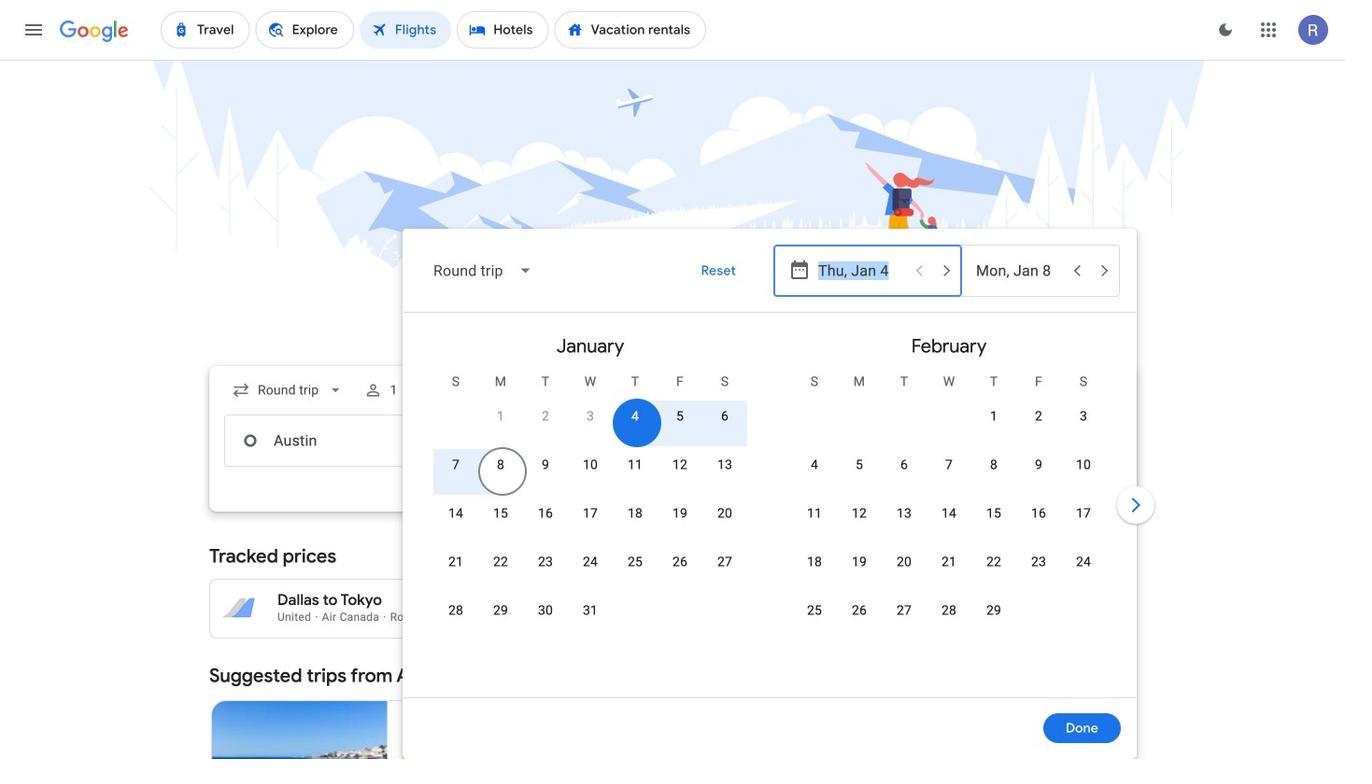 Task type: describe. For each thing, give the bounding box(es) containing it.
2 row group from the left
[[770, 320, 1128, 690]]

thu, feb 15 element
[[986, 504, 1001, 523]]

sun, jan 14 element
[[448, 504, 463, 523]]

mon, feb 12 element
[[852, 504, 867, 523]]

sun, feb 18 element
[[807, 553, 822, 572]]

mon, jan 29 element
[[493, 602, 508, 620]]

3139 US dollars text field
[[454, 591, 497, 610]]

sun, jan 7 element
[[452, 456, 460, 475]]

tracked prices region
[[209, 534, 1136, 639]]

wed, feb 21 element
[[941, 553, 957, 572]]

row down tue, jan 23 element
[[433, 593, 613, 646]]

wed, jan 24 element
[[583, 553, 598, 572]]

tue, jan 16 element
[[538, 504, 553, 523]]

row up wed, jan 31 element
[[433, 545, 747, 598]]

sat, feb 24 element
[[1076, 553, 1091, 572]]

row up fri, feb 9 element
[[971, 391, 1106, 452]]

mon, jan 22 element
[[493, 553, 508, 572]]

row up the wed, jan 10 element
[[478, 391, 747, 452]]

sat, feb 10 element
[[1076, 456, 1091, 475]]

sun, jan 21 element
[[448, 553, 463, 572]]

tue, feb 13 element
[[897, 504, 912, 523]]

456 US dollars text field
[[774, 591, 809, 610]]

wed, feb 14 element
[[941, 504, 957, 523]]

thu, feb 1 element
[[990, 407, 998, 426]]

thu, feb 22 element
[[986, 553, 1001, 572]]

mon, feb 26 element
[[852, 602, 867, 620]]

1 return text field from the top
[[976, 246, 1062, 296]]

tue, feb 6 element
[[900, 456, 908, 475]]

row down tue, feb 20 element
[[792, 593, 1016, 646]]

row up wed, feb 14 element
[[792, 447, 1106, 501]]

wed, feb 28 element
[[941, 602, 957, 620]]

sat, jan 13 element
[[717, 456, 732, 475]]

tue, jan 9 element
[[542, 456, 549, 475]]

Flight search field
[[194, 229, 1158, 759]]

thu, feb 29 element
[[986, 602, 1001, 620]]

2 return text field from the top
[[976, 416, 1105, 466]]

sat, jan 20 element
[[717, 504, 732, 523]]

wed, jan 17 element
[[583, 504, 598, 523]]



Task type: locate. For each thing, give the bounding box(es) containing it.
sun, jan 28 element
[[448, 602, 463, 620]]

wed, jan 31 element
[[583, 602, 598, 620]]

sun, feb 25 element
[[807, 602, 822, 620]]

fri, jan 19 element
[[672, 504, 688, 523]]

Return text field
[[976, 246, 1062, 296], [976, 416, 1105, 466]]

thu, feb 8 element
[[990, 456, 998, 475]]

fri, feb 2 element
[[1035, 407, 1042, 426]]

None text field
[[224, 415, 488, 467]]

mon, jan 8, return date. element
[[497, 456, 504, 475]]

row group
[[411, 320, 770, 690], [770, 320, 1128, 690]]

2177 US dollars text field
[[457, 609, 497, 624]]

sat, jan 6 element
[[721, 407, 729, 426]]

suggested trips from austin region
[[209, 654, 1136, 759]]

fri, feb 16 element
[[1031, 504, 1046, 523]]

thu, jan 4, departure date. element
[[631, 407, 639, 426]]

None field
[[418, 248, 548, 293], [224, 374, 352, 407], [418, 248, 548, 293], [224, 374, 352, 407]]

sun, feb 4 element
[[811, 456, 818, 475]]

row up wed, feb 28 element
[[792, 545, 1106, 598]]

grid inside flight search box
[[411, 320, 1128, 709]]

fri, jan 12 element
[[672, 456, 688, 475]]

thu, jan 25 element
[[628, 553, 643, 572]]

wed, jan 3 element
[[587, 407, 594, 426]]

change appearance image
[[1203, 7, 1248, 52]]

Departure text field
[[818, 246, 904, 296]]

row
[[478, 391, 747, 452], [971, 391, 1106, 452], [433, 447, 747, 501], [792, 447, 1106, 501], [433, 496, 747, 549], [792, 496, 1106, 549], [433, 545, 747, 598], [792, 545, 1106, 598], [433, 593, 613, 646], [792, 593, 1016, 646]]

fri, jan 5 element
[[676, 407, 684, 426]]

wed, feb 7 element
[[945, 456, 953, 475]]

tue, jan 30 element
[[538, 602, 553, 620]]

next image
[[1113, 483, 1158, 528]]

wed, jan 10 element
[[583, 456, 598, 475]]

fri, feb 9 element
[[1035, 456, 1042, 475]]

mon, feb 5 element
[[856, 456, 863, 475]]

sat, feb 17 element
[[1076, 504, 1091, 523]]

fri, feb 23 element
[[1031, 553, 1046, 572]]

tue, jan 23 element
[[538, 553, 553, 572]]

633 US dollars text field
[[778, 609, 809, 624]]

tue, feb 20 element
[[897, 553, 912, 572]]

1 vertical spatial return text field
[[976, 416, 1105, 466]]

spirit image
[[402, 756, 417, 759]]

thu, jan 18 element
[[628, 504, 643, 523]]

tue, jan 2 element
[[542, 407, 549, 426]]

row up wed, jan 24 element
[[433, 496, 747, 549]]

row up wed, jan 17 element
[[433, 447, 747, 501]]

1 row group from the left
[[411, 320, 770, 690]]

mon, jan 15 element
[[493, 504, 508, 523]]

tue, feb 27 element
[[897, 602, 912, 620]]

main menu image
[[22, 19, 45, 41]]

fri, jan 26 element
[[672, 553, 688, 572]]

sun, feb 11 element
[[807, 504, 822, 523]]

sat, jan 27 element
[[717, 553, 732, 572]]

row up "wed, feb 21" element
[[792, 496, 1106, 549]]

0 vertical spatial return text field
[[976, 246, 1062, 296]]

Departure text field
[[818, 416, 947, 466]]

thu, jan 11 element
[[628, 456, 643, 475]]

sat, feb 3 element
[[1080, 407, 1087, 426]]

mon, feb 19 element
[[852, 553, 867, 572]]

mon, jan 1 element
[[497, 407, 504, 426]]

grid
[[411, 320, 1128, 709]]



Task type: vqa. For each thing, say whether or not it's contained in the screenshot.
"2 hr 18 min DFW – MDW" to the bottom
no



